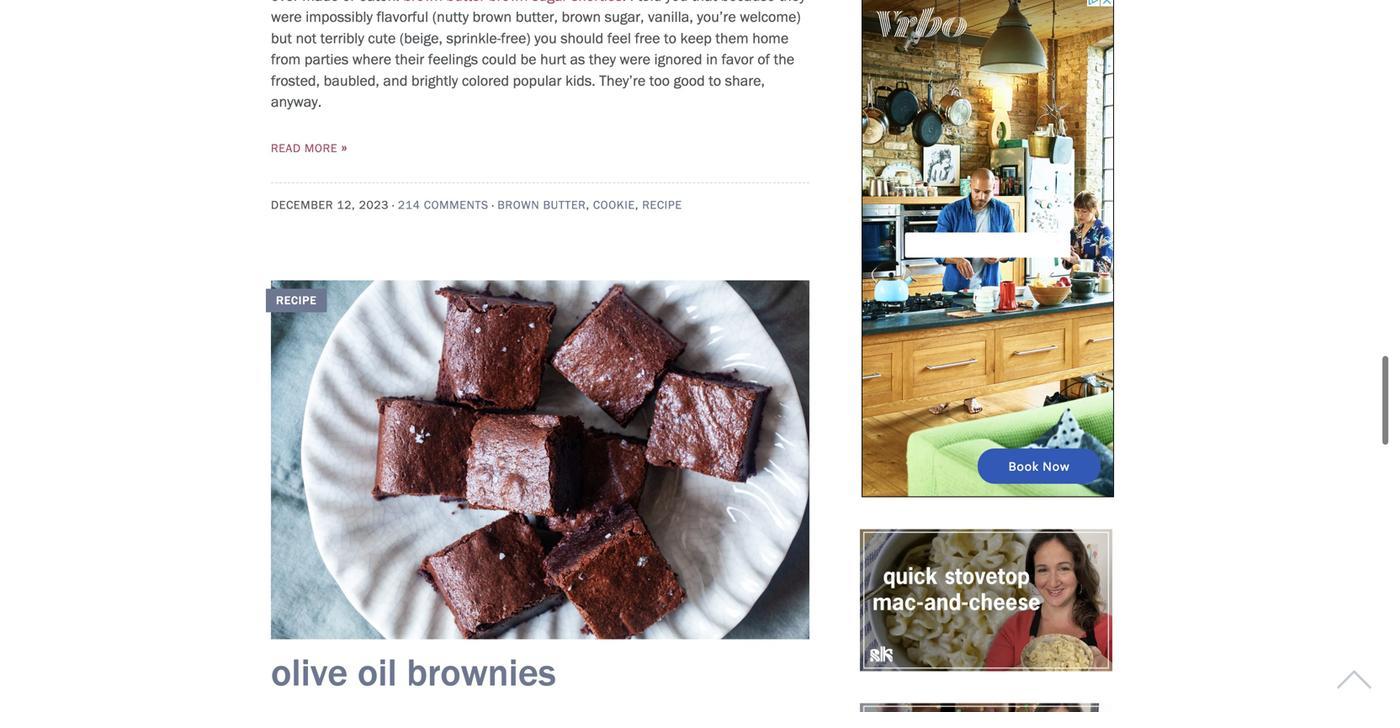 Task type: locate. For each thing, give the bounding box(es) containing it.
were up but
[[271, 8, 302, 26]]

None search field
[[73, 40, 1269, 92]]

they right as
[[589, 50, 616, 68]]

brownies
[[407, 649, 556, 696]]

2023
[[359, 198, 389, 212]]

brown up sprinkle-
[[473, 8, 512, 26]]

1 horizontal spatial brown
[[562, 8, 601, 26]]

keep
[[680, 29, 712, 47]]

sugar,
[[605, 8, 644, 26]]

good
[[674, 71, 705, 89]]

, right butter
[[635, 198, 639, 212]]

vanilla,
[[648, 8, 693, 26]]

share,
[[725, 71, 765, 89]]

too
[[650, 71, 670, 89]]

1 vertical spatial recipe
[[276, 293, 317, 308]]

to down vanilla,
[[664, 29, 677, 47]]

12,
[[337, 198, 355, 212]]

as
[[570, 50, 585, 68]]

were down free
[[620, 50, 651, 68]]

hurt
[[540, 50, 566, 68]]

0 horizontal spatial they
[[589, 50, 616, 68]]

1 horizontal spatial were
[[620, 50, 651, 68]]

brown up should in the left top of the page
[[562, 8, 601, 26]]

2 brown from the left
[[562, 8, 601, 26]]

parties
[[305, 50, 349, 68]]

advertisement element
[[862, 0, 1114, 498]]

ignored
[[654, 50, 702, 68]]

oil
[[358, 649, 397, 696]]

brown butter , cookie , recipe
[[498, 198, 682, 212]]

told
[[638, 0, 662, 5]]

could
[[482, 50, 517, 68]]

0 horizontal spatial recipe
[[276, 293, 317, 308]]

0 horizontal spatial you
[[535, 29, 557, 47]]

0 horizontal spatial ,
[[586, 198, 590, 212]]

december 12, 2023
[[271, 198, 389, 212]]

(nutty
[[432, 8, 469, 26]]

0 horizontal spatial to
[[664, 29, 677, 47]]

0 vertical spatial they
[[779, 0, 806, 5]]

butter
[[543, 198, 586, 212]]

214 comments link
[[398, 198, 489, 212]]

0 horizontal spatial were
[[271, 8, 302, 26]]

olive
[[271, 649, 348, 696]]

where
[[352, 50, 391, 68]]

were
[[271, 8, 302, 26], [620, 50, 651, 68]]

and
[[383, 71, 408, 89]]

they up 'welcome)' at the right top of page
[[779, 0, 806, 5]]

to down in in the right of the page
[[709, 71, 721, 89]]

anyway.
[[271, 93, 322, 111]]

of
[[758, 50, 770, 68]]

read
[[271, 141, 301, 155]]

home
[[753, 29, 789, 47]]

read more »
[[271, 136, 348, 158]]

terribly
[[320, 29, 364, 47]]

feel
[[607, 29, 631, 47]]

(beige,
[[400, 29, 443, 47]]

free
[[635, 29, 660, 47]]

you up hurt
[[535, 29, 557, 47]]

,
[[586, 198, 590, 212], [635, 198, 639, 212]]

recipe link
[[642, 198, 682, 212], [266, 281, 810, 640]]

cookie link
[[593, 198, 635, 212]]

december
[[271, 198, 333, 212]]

1 vertical spatial to
[[709, 71, 721, 89]]

to
[[664, 29, 677, 47], [709, 71, 721, 89]]

you're
[[697, 8, 736, 26]]

favor
[[722, 50, 754, 68]]

1 horizontal spatial ,
[[635, 198, 639, 212]]

popular
[[513, 71, 562, 89]]

0 horizontal spatial brown
[[473, 8, 512, 26]]

1 , from the left
[[586, 198, 590, 212]]

0 vertical spatial you
[[666, 0, 688, 5]]

flavorful
[[377, 8, 429, 26]]

1 vertical spatial were
[[620, 50, 651, 68]]

recipe
[[642, 198, 682, 212], [276, 293, 317, 308]]

you
[[666, 0, 688, 5], [535, 29, 557, 47]]

2 , from the left
[[635, 198, 639, 212]]

brown
[[498, 198, 540, 212]]

1 vertical spatial they
[[589, 50, 616, 68]]

not
[[296, 29, 317, 47]]

, left cookie link on the left top of page
[[586, 198, 590, 212]]

they
[[779, 0, 806, 5], [589, 50, 616, 68]]

comments
[[424, 198, 489, 212]]

1 horizontal spatial recipe
[[642, 198, 682, 212]]

0 vertical spatial recipe
[[642, 198, 682, 212]]

cute
[[368, 29, 396, 47]]

you up vanilla,
[[666, 0, 688, 5]]

i
[[630, 0, 634, 5]]

brown
[[473, 8, 512, 26], [562, 8, 601, 26]]

1 vertical spatial you
[[535, 29, 557, 47]]

butter,
[[516, 8, 558, 26]]



Task type: vqa. For each thing, say whether or not it's contained in the screenshot.
or
no



Task type: describe. For each thing, give the bounding box(es) containing it.
214 comments
[[398, 198, 489, 212]]

because
[[721, 0, 775, 5]]

1 horizontal spatial to
[[709, 71, 721, 89]]

0 vertical spatial were
[[271, 8, 302, 26]]

1 horizontal spatial they
[[779, 0, 806, 5]]

in
[[706, 50, 718, 68]]

but
[[271, 29, 292, 47]]

feelings
[[428, 50, 478, 68]]

0 vertical spatial recipe link
[[642, 198, 682, 212]]

the
[[774, 50, 795, 68]]

brown butter link
[[498, 198, 586, 212]]

from
[[271, 50, 301, 68]]

1 horizontal spatial you
[[666, 0, 688, 5]]

kids.
[[566, 71, 596, 89]]

that
[[692, 0, 717, 5]]

brightly
[[411, 71, 458, 89]]

they're
[[599, 71, 646, 89]]

1 vertical spatial recipe link
[[266, 281, 810, 640]]

frosted,
[[271, 71, 320, 89]]

should
[[561, 29, 604, 47]]

them
[[716, 29, 749, 47]]

free)
[[501, 29, 531, 47]]

their
[[395, 50, 424, 68]]

welcome)
[[740, 8, 801, 26]]

»
[[341, 136, 348, 158]]

olive oil brownies link
[[271, 649, 556, 696]]

sprinkle-
[[446, 29, 501, 47]]

more
[[305, 141, 338, 155]]

olive oil brownies
[[271, 649, 556, 696]]

0 vertical spatial to
[[664, 29, 677, 47]]

214
[[398, 198, 420, 212]]

.
[[622, 0, 626, 5]]

baubled,
[[324, 71, 380, 89]]

1 brown from the left
[[473, 8, 512, 26]]

cookie
[[593, 198, 635, 212]]

be
[[521, 50, 537, 68]]

impossibly
[[306, 8, 373, 26]]

colored
[[462, 71, 509, 89]]

. i told you that because they were impossibly flavorful (nutty brown butter, brown sugar, vanilla, you're welcome) but not terribly cute (beige, sprinkle-free) you should feel free to keep them home from parties where their feelings could be hurt as they were ignored in favor of the frosted, baubled, and brightly colored popular kids. they're too good to share, anyway.
[[271, 0, 806, 111]]



